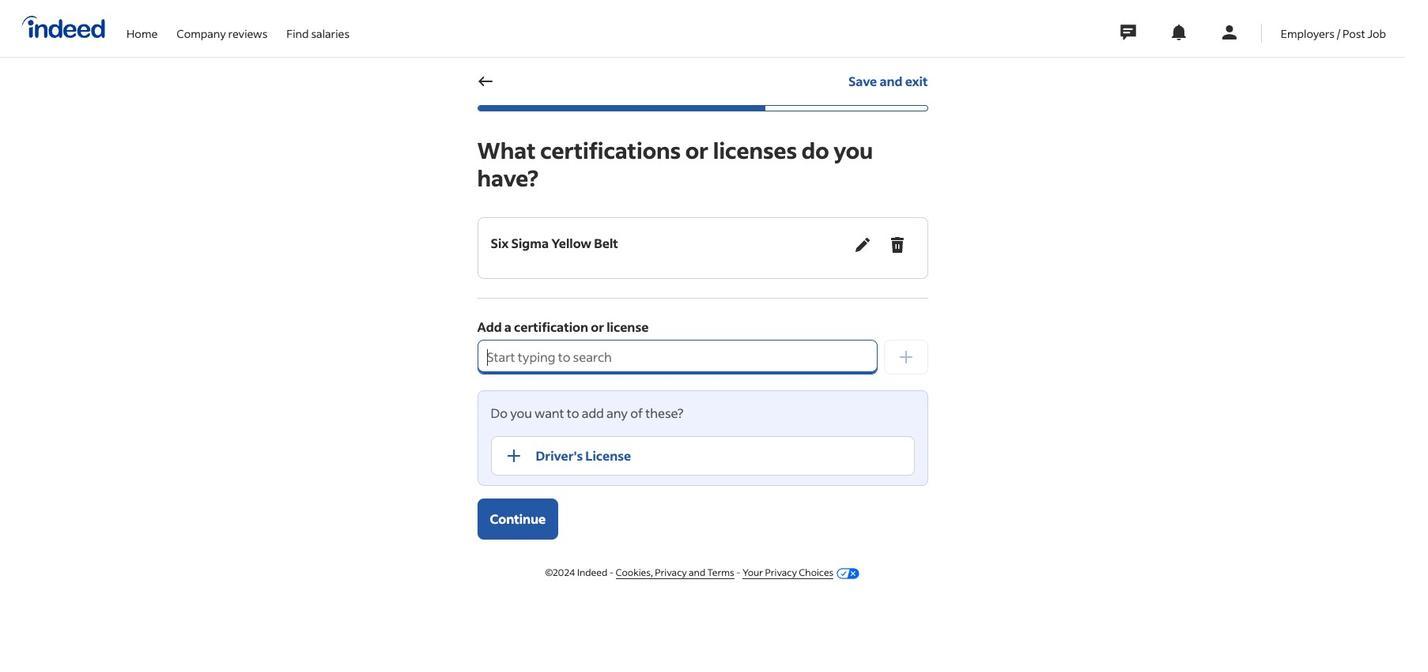 Task type: describe. For each thing, give the bounding box(es) containing it.
Add a certification or license field
[[477, 340, 878, 375]]

employers
[[1282, 26, 1336, 41]]

a
[[505, 319, 512, 335]]

six sigma yellow belt group
[[491, 228, 915, 269]]

find salaries
[[287, 26, 350, 41]]

your privacy choices link
[[743, 567, 834, 580]]

exit
[[906, 73, 928, 89]]

reviews
[[228, 26, 268, 41]]

add
[[477, 319, 502, 335]]

company
[[177, 26, 226, 41]]

want
[[535, 405, 565, 422]]

add
[[582, 405, 604, 422]]

of
[[631, 405, 643, 422]]

these?
[[646, 405, 684, 422]]

save
[[849, 73, 878, 89]]

home link
[[127, 0, 158, 54]]

certification
[[514, 319, 589, 335]]

choices
[[799, 567, 834, 579]]

or inside what certifications or licenses do you have?
[[686, 136, 709, 165]]

do you want to add any of these?
[[491, 405, 684, 422]]

do
[[491, 405, 508, 422]]

/
[[1338, 26, 1341, 41]]

and inside 'link'
[[880, 73, 903, 89]]

company reviews
[[177, 26, 268, 41]]

six
[[491, 235, 509, 252]]

employers / post job
[[1282, 26, 1387, 41]]

2 privacy from the left
[[765, 567, 797, 579]]

six sigma yellow belt
[[491, 235, 619, 252]]

employers / post job link
[[1282, 0, 1387, 54]]

continue
[[490, 511, 546, 528]]

certifications
[[541, 136, 681, 165]]

home
[[127, 26, 158, 41]]



Task type: locate. For each thing, give the bounding box(es) containing it.
privacy right your
[[765, 567, 797, 579]]

privacy
[[655, 567, 687, 579], [765, 567, 797, 579]]

list item
[[491, 437, 915, 479]]

and left 'exit'
[[880, 73, 903, 89]]

1 horizontal spatial and
[[880, 73, 903, 89]]

0 horizontal spatial or
[[591, 319, 605, 335]]

0 horizontal spatial and
[[689, 567, 706, 579]]

or
[[686, 136, 709, 165], [591, 319, 605, 335]]

©2024 indeed - cookies, privacy and terms - your privacy choices
[[546, 567, 834, 579]]

1 - from the left
[[610, 567, 614, 579]]

save and exit link
[[849, 64, 928, 99]]

1 horizontal spatial you
[[834, 136, 874, 165]]

- right the indeed
[[610, 567, 614, 579]]

0 vertical spatial and
[[880, 73, 903, 89]]

cookies, privacy and terms link
[[616, 567, 735, 580]]

0 vertical spatial or
[[686, 136, 709, 165]]

sigma
[[512, 235, 549, 252]]

terms
[[708, 567, 735, 579]]

or left license
[[591, 319, 605, 335]]

0 horizontal spatial you
[[510, 405, 532, 422]]

yellow
[[552, 235, 592, 252]]

- left your
[[737, 567, 741, 579]]

0 horizontal spatial -
[[610, 567, 614, 579]]

1 vertical spatial or
[[591, 319, 605, 335]]

you
[[834, 136, 874, 165], [510, 405, 532, 422]]

company reviews link
[[177, 0, 268, 54]]

add a certification or license
[[477, 319, 649, 335]]

and
[[880, 73, 903, 89], [689, 567, 706, 579]]

1 vertical spatial you
[[510, 405, 532, 422]]

salaries
[[311, 26, 350, 41]]

and left the terms
[[689, 567, 706, 579]]

post
[[1344, 26, 1366, 41]]

1 horizontal spatial privacy
[[765, 567, 797, 579]]

have?
[[477, 164, 539, 192]]

or down progress progress bar
[[686, 136, 709, 165]]

-
[[610, 567, 614, 579], [737, 567, 741, 579]]

licenses
[[713, 136, 798, 165]]

you inside what certifications or licenses do you have?
[[834, 136, 874, 165]]

0 horizontal spatial privacy
[[655, 567, 687, 579]]

find
[[287, 26, 309, 41]]

any
[[607, 405, 628, 422]]

your
[[743, 567, 764, 579]]

1 privacy from the left
[[655, 567, 687, 579]]

find salaries link
[[287, 0, 350, 54]]

1 horizontal spatial or
[[686, 136, 709, 165]]

belt
[[594, 235, 619, 252]]

job
[[1368, 26, 1387, 41]]

©2024
[[546, 567, 576, 579]]

1 vertical spatial and
[[689, 567, 706, 579]]

cookies,
[[616, 567, 653, 579]]

what
[[477, 136, 536, 165]]

progress progress bar
[[477, 105, 928, 112]]

license
[[607, 319, 649, 335]]

0 vertical spatial you
[[834, 136, 874, 165]]

2 - from the left
[[737, 567, 741, 579]]

privacy right cookies,
[[655, 567, 687, 579]]

save and exit
[[849, 73, 928, 89]]

what certifications or licenses do you have?
[[477, 136, 874, 192]]

continue button
[[477, 499, 559, 540]]

to
[[567, 405, 580, 422]]

1 horizontal spatial -
[[737, 567, 741, 579]]

do
[[802, 136, 830, 165]]

indeed
[[578, 567, 608, 579]]



Task type: vqa. For each thing, say whether or not it's contained in the screenshot.
Relocation group
no



